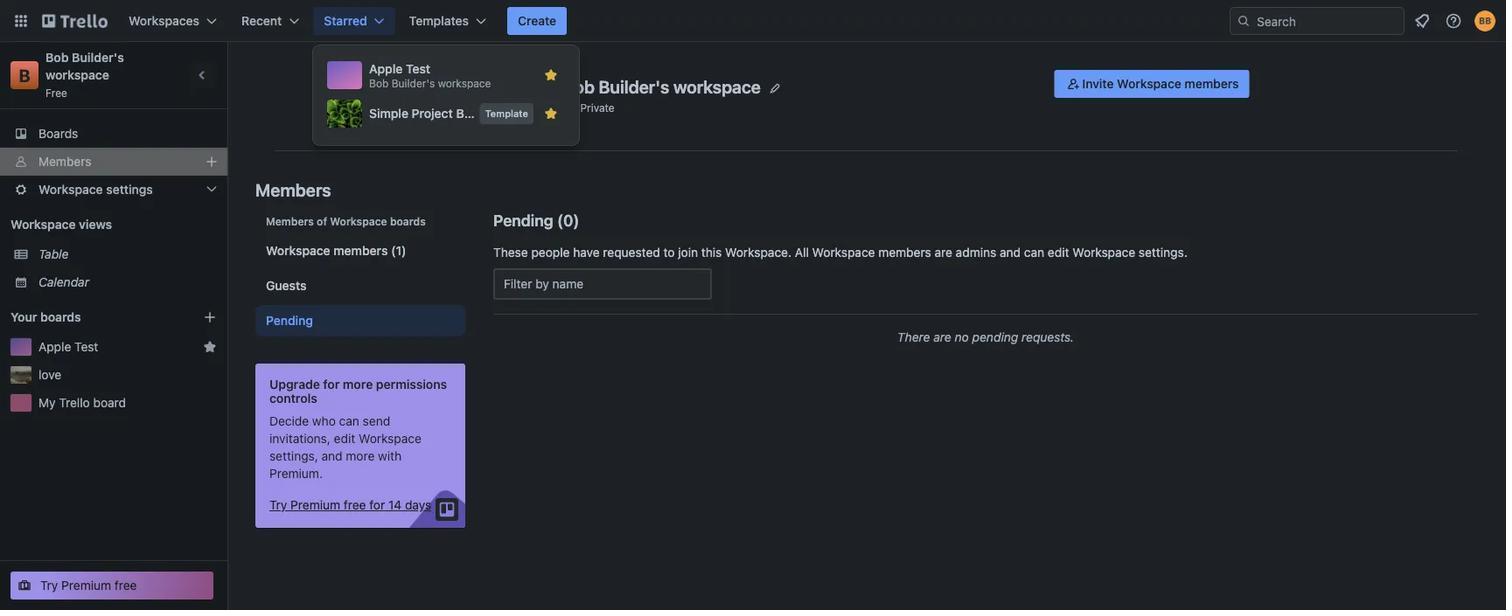 Task type: locate. For each thing, give the bounding box(es) containing it.
create button
[[507, 7, 567, 35]]

0 vertical spatial more
[[343, 377, 373, 392]]

members up of
[[255, 179, 331, 200]]

more left with
[[346, 449, 375, 464]]

and right the admins
[[1000, 245, 1021, 260]]

starred button
[[313, 7, 395, 35]]

0 vertical spatial boards
[[390, 215, 426, 227]]

for
[[323, 377, 340, 392], [369, 498, 385, 513]]

bob builder's workspace
[[563, 76, 761, 97]]

workspace up with
[[359, 432, 422, 446]]

members left of
[[266, 215, 314, 227]]

these
[[493, 245, 528, 260]]

1 horizontal spatial builder's
[[392, 77, 435, 89]]

1 vertical spatial apple
[[38, 340, 71, 354]]

1 vertical spatial and
[[322, 449, 343, 464]]

premium for try premium free
[[61, 579, 111, 593]]

1 horizontal spatial pending
[[493, 211, 553, 230]]

test inside apple test bob builder's workspace
[[406, 62, 430, 76]]

1 horizontal spatial apple
[[369, 62, 403, 76]]

and down who
[[322, 449, 343, 464]]

b right board
[[518, 78, 538, 114]]

1 vertical spatial more
[[346, 449, 375, 464]]

(1)
[[391, 244, 406, 258]]

b link
[[10, 61, 38, 89]]

bob builder's workspace link
[[45, 50, 127, 82]]

(
[[557, 211, 563, 230]]

starred icon image down add board image
[[203, 340, 217, 354]]

apple
[[369, 62, 403, 76], [38, 340, 71, 354]]

send
[[363, 414, 390, 429]]

premium inside button
[[291, 498, 340, 513]]

try inside button
[[269, 498, 287, 513]]

members down the 'boards'
[[38, 154, 91, 169]]

settings.
[[1139, 245, 1188, 260]]

workspace for bob builder's workspace free
[[45, 68, 109, 82]]

create
[[518, 14, 556, 28]]

)
[[573, 211, 579, 230]]

builder's
[[72, 50, 124, 65], [599, 76, 670, 97], [392, 77, 435, 89]]

b inside button
[[518, 78, 538, 114]]

workspace
[[1117, 77, 1182, 91], [38, 182, 103, 197], [330, 215, 387, 227], [10, 217, 76, 232], [266, 244, 330, 258], [812, 245, 875, 260], [1073, 245, 1136, 260], [359, 432, 422, 446]]

guests
[[266, 279, 307, 293]]

apple up simple
[[369, 62, 403, 76]]

open information menu image
[[1445, 12, 1463, 30]]

2 horizontal spatial members
[[1185, 77, 1239, 91]]

0 vertical spatial and
[[1000, 245, 1021, 260]]

workspaces
[[129, 14, 199, 28]]

workspace inside bob builder's workspace free
[[45, 68, 109, 82]]

starred icon image right "template"
[[544, 107, 558, 121]]

0 horizontal spatial members
[[334, 244, 388, 258]]

test down your boards with 3 items element
[[74, 340, 98, 354]]

members of workspace boards
[[266, 215, 426, 227]]

premium for try premium free for 14 days
[[291, 498, 340, 513]]

members down the 'search' icon
[[1185, 77, 1239, 91]]

are left 'no'
[[934, 330, 952, 345]]

boards
[[390, 215, 426, 227], [40, 310, 81, 325]]

1 horizontal spatial b
[[518, 78, 538, 114]]

apple inside apple test bob builder's workspace
[[369, 62, 403, 76]]

b
[[19, 65, 30, 85], [518, 78, 538, 114]]

1 vertical spatial edit
[[334, 432, 355, 446]]

and
[[1000, 245, 1021, 260], [322, 449, 343, 464]]

b left bob builder's workspace free
[[19, 65, 30, 85]]

this
[[701, 245, 722, 260]]

1 horizontal spatial try
[[269, 498, 287, 513]]

0 vertical spatial for
[[323, 377, 340, 392]]

invitations,
[[269, 432, 331, 446]]

can inside upgrade for more permissions controls decide who can send invitations, edit workspace settings, and more with premium.
[[339, 414, 359, 429]]

for left 14
[[369, 498, 385, 513]]

0 vertical spatial test
[[406, 62, 430, 76]]

b button
[[502, 70, 554, 122]]

workspace right invite
[[1117, 77, 1182, 91]]

builder's up the private
[[599, 76, 670, 97]]

are
[[935, 245, 953, 260], [934, 330, 952, 345]]

requested
[[603, 245, 660, 260]]

test inside "link"
[[74, 340, 98, 354]]

0 vertical spatial try
[[269, 498, 287, 513]]

bob inside bob builder's workspace free
[[45, 50, 69, 65]]

free
[[344, 498, 366, 513], [115, 579, 137, 593]]

apple test link
[[38, 339, 196, 356]]

try
[[269, 498, 287, 513], [40, 579, 58, 593]]

workspace
[[45, 68, 109, 82], [674, 76, 761, 97], [438, 77, 491, 89]]

workspace up 'free' on the top of page
[[45, 68, 109, 82]]

0 horizontal spatial try
[[40, 579, 58, 593]]

1 vertical spatial starred icon image
[[544, 107, 558, 121]]

0
[[563, 211, 573, 230]]

are left the admins
[[935, 245, 953, 260]]

1 horizontal spatial and
[[1000, 245, 1021, 260]]

love
[[38, 368, 61, 382]]

bob inside apple test bob builder's workspace
[[369, 77, 389, 89]]

try premium free for 14 days button
[[269, 497, 431, 514]]

0 horizontal spatial boards
[[40, 310, 81, 325]]

have
[[573, 245, 600, 260]]

edit down who
[[334, 432, 355, 446]]

1 horizontal spatial bob
[[369, 77, 389, 89]]

1 vertical spatial try
[[40, 579, 58, 593]]

admins
[[956, 245, 997, 260]]

0 horizontal spatial premium
[[61, 579, 111, 593]]

1 horizontal spatial premium
[[291, 498, 340, 513]]

( 0 )
[[557, 211, 579, 230]]

0 horizontal spatial can
[[339, 414, 359, 429]]

sm image
[[1065, 75, 1082, 93]]

trello
[[59, 396, 90, 410]]

0 horizontal spatial edit
[[334, 432, 355, 446]]

0 vertical spatial edit
[[1048, 245, 1069, 260]]

1 horizontal spatial boards
[[390, 215, 426, 227]]

members
[[38, 154, 91, 169], [255, 179, 331, 200], [266, 215, 314, 227]]

try premium free button
[[10, 572, 213, 600]]

1 vertical spatial free
[[115, 579, 137, 593]]

apple test
[[38, 340, 98, 354]]

invite
[[1082, 77, 1114, 91]]

0 horizontal spatial pending
[[266, 314, 313, 328]]

apple test bob builder's workspace
[[369, 62, 491, 89]]

1 vertical spatial boards
[[40, 310, 81, 325]]

can right the admins
[[1024, 245, 1045, 260]]

0 horizontal spatial and
[[322, 449, 343, 464]]

1 vertical spatial for
[[369, 498, 385, 513]]

0 vertical spatial are
[[935, 245, 953, 260]]

0 horizontal spatial workspace
[[45, 68, 109, 82]]

0 horizontal spatial free
[[115, 579, 137, 593]]

join
[[678, 245, 698, 260]]

can
[[1024, 245, 1045, 260], [339, 414, 359, 429]]

1 horizontal spatial for
[[369, 498, 385, 513]]

try for try premium free for 14 days
[[269, 498, 287, 513]]

can right who
[[339, 414, 359, 429]]

0 vertical spatial pending
[[493, 211, 553, 230]]

try premium free for 14 days
[[269, 498, 431, 513]]

bob builder (bobbuilder40) image
[[1475, 10, 1496, 31]]

1 horizontal spatial edit
[[1048, 245, 1069, 260]]

b for the b button
[[518, 78, 538, 114]]

requests.
[[1022, 330, 1074, 345]]

workspace up table
[[10, 217, 76, 232]]

members down members of workspace boards
[[334, 244, 388, 258]]

0 vertical spatial free
[[344, 498, 366, 513]]

search image
[[1237, 14, 1251, 28]]

starred icon image down create button
[[544, 68, 558, 82]]

settings
[[106, 182, 153, 197]]

1 horizontal spatial free
[[344, 498, 366, 513]]

bob up simple
[[369, 77, 389, 89]]

members left the admins
[[879, 245, 931, 260]]

1 vertical spatial premium
[[61, 579, 111, 593]]

for inside upgrade for more permissions controls decide who can send invitations, edit workspace settings, and more with premium.
[[323, 377, 340, 392]]

premium
[[291, 498, 340, 513], [61, 579, 111, 593]]

1 horizontal spatial test
[[406, 62, 430, 76]]

premium.
[[269, 467, 323, 481]]

builder's up project
[[392, 77, 435, 89]]

free inside button
[[115, 579, 137, 593]]

members
[[1185, 77, 1239, 91], [334, 244, 388, 258], [879, 245, 931, 260]]

workspaces button
[[118, 7, 227, 35]]

0 horizontal spatial for
[[323, 377, 340, 392]]

free for try premium free for 14 days
[[344, 498, 366, 513]]

1 horizontal spatial can
[[1024, 245, 1045, 260]]

workspace right of
[[330, 215, 387, 227]]

invite workspace members button
[[1054, 70, 1250, 98]]

template
[[485, 108, 528, 119]]

pending down guests
[[266, 314, 313, 328]]

bob up the private
[[563, 76, 595, 97]]

0 horizontal spatial test
[[74, 340, 98, 354]]

workspace navigation collapse icon image
[[191, 63, 215, 87]]

boards
[[38, 126, 78, 141]]

and inside upgrade for more permissions controls decide who can send invitations, edit workspace settings, and more with premium.
[[322, 449, 343, 464]]

boards up the (1) on the left top of the page
[[390, 215, 426, 227]]

0 vertical spatial can
[[1024, 245, 1045, 260]]

more up the send
[[343, 377, 373, 392]]

apple inside apple test "link"
[[38, 340, 71, 354]]

builder's inside bob builder's workspace free
[[72, 50, 124, 65]]

guests link
[[255, 270, 465, 302]]

0 horizontal spatial builder's
[[72, 50, 124, 65]]

who
[[312, 414, 336, 429]]

1 vertical spatial pending
[[266, 314, 313, 328]]

2 horizontal spatial bob
[[563, 76, 595, 97]]

bob up 'free' on the top of page
[[45, 50, 69, 65]]

free inside button
[[344, 498, 366, 513]]

premium inside button
[[61, 579, 111, 593]]

test
[[406, 62, 430, 76], [74, 340, 98, 354]]

0 notifications image
[[1412, 10, 1433, 31]]

2 horizontal spatial builder's
[[599, 76, 670, 97]]

days
[[405, 498, 431, 513]]

1 vertical spatial can
[[339, 414, 359, 429]]

members link
[[0, 148, 227, 176]]

1 horizontal spatial members
[[879, 245, 931, 260]]

bob
[[45, 50, 69, 65], [563, 76, 595, 97], [369, 77, 389, 89]]

more
[[343, 377, 373, 392], [346, 449, 375, 464]]

workspace up board
[[438, 77, 491, 89]]

apple up love
[[38, 340, 71, 354]]

0 vertical spatial apple
[[369, 62, 403, 76]]

1 vertical spatial test
[[74, 340, 98, 354]]

try inside button
[[40, 579, 58, 593]]

workspace down primary element
[[674, 76, 761, 97]]

0 vertical spatial premium
[[291, 498, 340, 513]]

1 horizontal spatial workspace
[[438, 77, 491, 89]]

boards up apple test
[[40, 310, 81, 325]]

test up project
[[406, 62, 430, 76]]

workspace up workspace views
[[38, 182, 103, 197]]

your
[[10, 310, 37, 325]]

builder's down back to home image
[[72, 50, 124, 65]]

0 horizontal spatial bob
[[45, 50, 69, 65]]

2 horizontal spatial workspace
[[674, 76, 761, 97]]

pending up these
[[493, 211, 553, 230]]

edit right the admins
[[1048, 245, 1069, 260]]

for right upgrade
[[323, 377, 340, 392]]

pending
[[493, 211, 553, 230], [266, 314, 313, 328]]

0 horizontal spatial b
[[19, 65, 30, 85]]

try for try premium free
[[40, 579, 58, 593]]

0 horizontal spatial apple
[[38, 340, 71, 354]]

builder's inside apple test bob builder's workspace
[[392, 77, 435, 89]]

test for apple test bob builder's workspace
[[406, 62, 430, 76]]

edit
[[1048, 245, 1069, 260], [334, 432, 355, 446]]

starred icon image
[[544, 68, 558, 82], [544, 107, 558, 121], [203, 340, 217, 354]]

b for b link
[[19, 65, 30, 85]]

1 vertical spatial are
[[934, 330, 952, 345]]

simple project board template
[[369, 106, 528, 121]]



Task type: vqa. For each thing, say whether or not it's contained in the screenshot.
Click to unstar Marketing Overview. It will be removed from your starred list. Image
no



Task type: describe. For each thing, give the bounding box(es) containing it.
your boards with 3 items element
[[10, 307, 177, 328]]

and for admins
[[1000, 245, 1021, 260]]

invite workspace members
[[1082, 77, 1239, 91]]

permissions
[[376, 377, 447, 392]]

no
[[955, 330, 969, 345]]

settings,
[[269, 449, 318, 464]]

there are no pending requests.
[[897, 330, 1074, 345]]

workspace left settings.
[[1073, 245, 1136, 260]]

table link
[[38, 246, 217, 263]]

workspace inside 'button'
[[1117, 77, 1182, 91]]

board
[[456, 106, 490, 121]]

back to home image
[[42, 7, 108, 35]]

free for try premium free
[[115, 579, 137, 593]]

views
[[79, 217, 112, 232]]

templates
[[409, 14, 469, 28]]

members inside 'button'
[[1185, 77, 1239, 91]]

calendar
[[38, 275, 89, 290]]

test for apple test
[[74, 340, 98, 354]]

all
[[795, 245, 809, 260]]

bob for bob builder's workspace free
[[45, 50, 69, 65]]

free
[[45, 87, 67, 99]]

pending
[[972, 330, 1018, 345]]

workspace inside upgrade for more permissions controls decide who can send invitations, edit workspace settings, and more with premium.
[[359, 432, 422, 446]]

table
[[38, 247, 69, 262]]

your boards
[[10, 310, 81, 325]]

primary element
[[0, 0, 1506, 42]]

upgrade for more permissions controls decide who can send invitations, edit workspace settings, and more with premium.
[[269, 377, 447, 481]]

simple
[[369, 106, 409, 121]]

private
[[580, 101, 615, 114]]

board
[[93, 396, 126, 410]]

workspace inside popup button
[[38, 182, 103, 197]]

workspace up guests
[[266, 244, 330, 258]]

project
[[412, 106, 453, 121]]

templates button
[[399, 7, 497, 35]]

upgrade
[[269, 377, 320, 392]]

try premium free
[[40, 579, 137, 593]]

controls
[[269, 391, 317, 406]]

recent
[[241, 14, 282, 28]]

2 vertical spatial members
[[266, 215, 314, 227]]

and for settings,
[[322, 449, 343, 464]]

my trello board link
[[38, 395, 217, 412]]

Search field
[[1251, 8, 1404, 34]]

2 vertical spatial starred icon image
[[203, 340, 217, 354]]

apple for apple test bob builder's workspace
[[369, 62, 403, 76]]

apple for apple test
[[38, 340, 71, 354]]

workspace inside apple test bob builder's workspace
[[438, 77, 491, 89]]

edit inside upgrade for more permissions controls decide who can send invitations, edit workspace settings, and more with premium.
[[334, 432, 355, 446]]

there
[[897, 330, 930, 345]]

1 vertical spatial members
[[255, 179, 331, 200]]

builder's for bob builder's workspace
[[599, 76, 670, 97]]

bob for bob builder's workspace
[[563, 76, 595, 97]]

0 vertical spatial members
[[38, 154, 91, 169]]

my trello board
[[38, 396, 126, 410]]

workspace right "all"
[[812, 245, 875, 260]]

boards link
[[0, 120, 227, 148]]

pending link
[[255, 305, 465, 337]]

people
[[531, 245, 570, 260]]

with
[[378, 449, 402, 464]]

workspace settings
[[38, 182, 153, 197]]

these people have requested to join this workspace. all workspace members are admins and can edit workspace settings.
[[493, 245, 1188, 260]]

add board image
[[203, 311, 217, 325]]

workspace.
[[725, 245, 792, 260]]

workspace settings button
[[0, 176, 227, 204]]

starred
[[324, 14, 367, 28]]

Filter by name text field
[[493, 269, 712, 300]]

my
[[38, 396, 56, 410]]

bob builder's workspace free
[[45, 50, 127, 99]]

workspace members
[[266, 244, 388, 258]]

workspace views
[[10, 217, 112, 232]]

decide
[[269, 414, 309, 429]]

builder's for bob builder's workspace free
[[72, 50, 124, 65]]

calendar link
[[38, 274, 217, 291]]

14
[[388, 498, 402, 513]]

for inside button
[[369, 498, 385, 513]]

to
[[664, 245, 675, 260]]

recent button
[[231, 7, 310, 35]]

love link
[[38, 367, 217, 384]]

of
[[317, 215, 327, 227]]

0 vertical spatial starred icon image
[[544, 68, 558, 82]]

workspace for bob builder's workspace
[[674, 76, 761, 97]]



